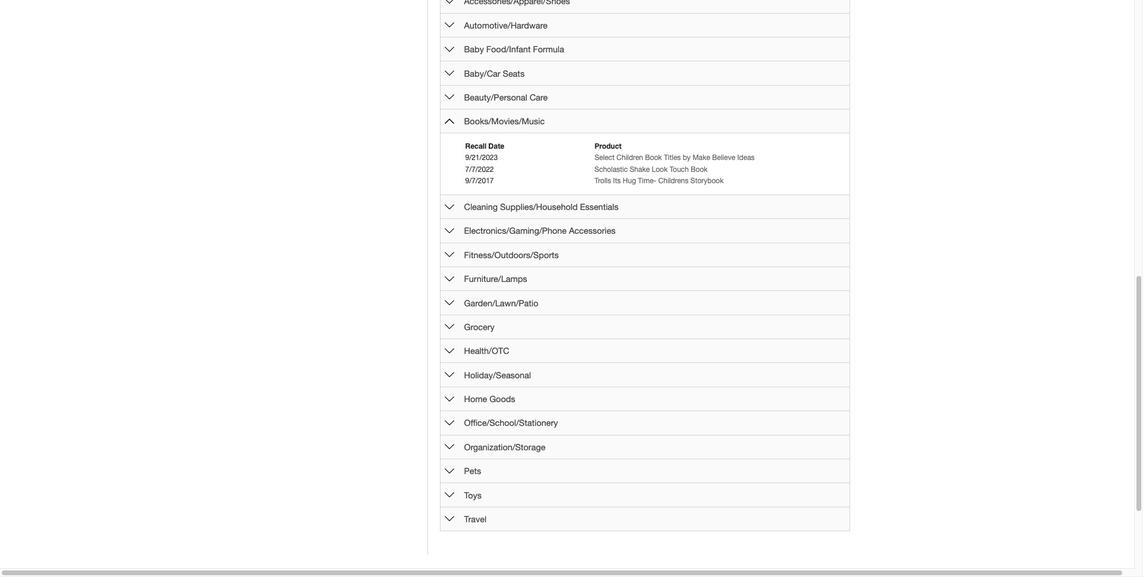 Task type: vqa. For each thing, say whether or not it's contained in the screenshot.
the health/otc
yes



Task type: describe. For each thing, give the bounding box(es) containing it.
select children book titles by make believe ideas
[[595, 154, 755, 162]]

seats
[[503, 68, 525, 78]]

circle arrow e image for organization/storage
[[445, 443, 454, 452]]

touch
[[670, 165, 689, 174]]

ideas
[[738, 154, 755, 162]]

food/infant
[[487, 44, 531, 54]]

1 horizontal spatial book
[[691, 165, 708, 174]]

circle arrow e image for fitness/outdoors/sports
[[445, 250, 454, 260]]

circle arrow e image for grocery
[[445, 322, 454, 332]]

make
[[693, 154, 711, 162]]

home goods link
[[464, 394, 515, 404]]

trolls its hug time- childrens storybook
[[595, 177, 724, 185]]

1 circle arrow e image from the top
[[445, 0, 454, 6]]

grocery
[[464, 322, 495, 332]]

travel link
[[464, 515, 487, 525]]

holiday/seasonal link
[[464, 370, 531, 380]]

home
[[464, 394, 487, 404]]

beauty/personal care link
[[464, 92, 548, 102]]

9/7/2017
[[466, 177, 494, 185]]

baby/car seats link
[[464, 68, 525, 78]]

organization/storage
[[464, 442, 546, 453]]

electronics/gaming/phone
[[464, 226, 567, 236]]

circle arrow e image for baby food/infant formula
[[445, 44, 454, 54]]

select children book titles by make believe ideas link
[[595, 154, 755, 162]]

circle arrow e image for beauty/personal care
[[445, 93, 454, 102]]

travel
[[464, 515, 487, 525]]

home goods
[[464, 394, 515, 404]]

time-
[[638, 177, 657, 185]]

circle arrow e image for automotive/hardware
[[445, 20, 454, 30]]

9/21/2023
[[466, 154, 498, 162]]

circle arrow e image for home goods
[[445, 395, 454, 404]]

date
[[489, 142, 505, 151]]

circle arrow e image for electronics/gaming/phone accessories
[[445, 226, 454, 236]]

circle arrow e image for travel
[[445, 515, 454, 524]]

recall
[[466, 142, 487, 151]]

row containing 7/7/2022
[[464, 164, 834, 176]]

health/otc
[[464, 346, 510, 356]]

storybook
[[691, 177, 724, 185]]

care
[[530, 92, 548, 102]]

supplies/household
[[500, 202, 578, 212]]

furniture/lamps
[[464, 274, 527, 284]]

circle arrow e image for holiday/seasonal
[[445, 371, 454, 380]]

baby food/infant formula
[[464, 44, 565, 54]]

garden/lawn/patio link
[[464, 298, 539, 308]]

circle arrow e image for baby/car seats
[[445, 69, 454, 78]]

circle arrow e image for toys
[[445, 491, 454, 500]]

trolls its hug time- childrens storybook link
[[595, 177, 724, 185]]

circle arrow e image for cleaning supplies/household essentials
[[445, 202, 454, 212]]

circle arrow e image for garden/lawn/patio
[[445, 298, 454, 308]]

fitness/outdoors/sports
[[464, 250, 559, 260]]

organization/storage link
[[464, 442, 546, 453]]

electronics/gaming/phone accessories
[[464, 226, 616, 236]]

row containing 9/7/2017
[[464, 176, 834, 188]]

health/otc link
[[464, 346, 510, 356]]

electronics/gaming/phone accessories link
[[464, 226, 616, 236]]

fitness/outdoors/sports link
[[464, 250, 559, 260]]

scholastic shake look touch book link
[[595, 165, 708, 174]]



Task type: locate. For each thing, give the bounding box(es) containing it.
children
[[617, 154, 643, 162]]

office/school/stationery
[[464, 418, 558, 429]]

by
[[683, 154, 691, 162]]

1 row from the top
[[464, 153, 834, 164]]

row up 'scholastic shake look touch book' 'link'
[[464, 153, 834, 164]]

7/7/2022
[[466, 165, 494, 174]]

3 circle arrow e image from the top
[[445, 202, 454, 212]]

8 circle arrow e image from the top
[[445, 491, 454, 500]]

formula
[[533, 44, 565, 54]]

book
[[645, 154, 662, 162], [691, 165, 708, 174]]

holiday/seasonal
[[464, 370, 531, 380]]

baby
[[464, 44, 484, 54]]

row containing 9/21/2023
[[464, 153, 834, 164]]

2 circle arrow e image from the top
[[445, 20, 454, 30]]

circle arrow e image for office/school/stationery
[[445, 419, 454, 428]]

books/movies/music link
[[464, 116, 545, 126]]

essentials
[[580, 202, 619, 212]]

cleaning supplies/household essentials link
[[464, 202, 619, 212]]

beauty/personal
[[464, 92, 528, 102]]

pets
[[464, 466, 481, 477]]

furniture/lamps link
[[464, 274, 527, 284]]

believe
[[713, 154, 736, 162]]

accessories
[[569, 226, 616, 236]]

2 circle arrow e image from the top
[[445, 93, 454, 102]]

automotive/hardware
[[464, 20, 548, 30]]

7 circle arrow e image from the top
[[445, 467, 454, 476]]

6 circle arrow e image from the top
[[445, 274, 454, 284]]

grocery link
[[464, 322, 495, 332]]

select
[[595, 154, 615, 162]]

book up scholastic shake look touch book
[[645, 154, 662, 162]]

scholastic shake look touch book
[[595, 165, 708, 174]]

row up time-
[[464, 164, 834, 176]]

circle arrow e image for health/otc
[[445, 347, 454, 356]]

2 row from the top
[[464, 164, 834, 176]]

5 circle arrow e image from the top
[[445, 371, 454, 380]]

circle arrow e image for furniture/lamps
[[445, 274, 454, 284]]

toys
[[464, 491, 482, 501]]

childrens
[[659, 177, 689, 185]]

0 horizontal spatial book
[[645, 154, 662, 162]]

circle arrow e image
[[445, 44, 454, 54], [445, 93, 454, 102], [445, 202, 454, 212], [445, 322, 454, 332], [445, 371, 454, 380], [445, 443, 454, 452], [445, 467, 454, 476], [445, 491, 454, 500]]

row down scholastic shake look touch book
[[464, 176, 834, 188]]

1 circle arrow e image from the top
[[445, 44, 454, 54]]

circle arrow e image for pets
[[445, 467, 454, 476]]

titles
[[664, 154, 681, 162]]

toys link
[[464, 491, 482, 501]]

look
[[652, 165, 668, 174]]

scholastic
[[595, 165, 628, 174]]

6 circle arrow e image from the top
[[445, 443, 454, 452]]

office/school/stationery link
[[464, 418, 558, 429]]

books/movies/music
[[464, 116, 545, 126]]

goods
[[490, 394, 515, 404]]

10 circle arrow e image from the top
[[445, 419, 454, 428]]

shake
[[630, 165, 650, 174]]

7 circle arrow e image from the top
[[445, 298, 454, 308]]

beauty/personal care
[[464, 92, 548, 102]]

garden/lawn/patio
[[464, 298, 539, 308]]

baby/car
[[464, 68, 501, 78]]

automotive/hardware link
[[464, 20, 548, 30]]

its
[[613, 177, 621, 185]]

9 circle arrow e image from the top
[[445, 395, 454, 404]]

baby/car seats
[[464, 68, 525, 78]]

product
[[595, 142, 622, 151]]

circle arrow s image
[[445, 117, 454, 126]]

4 circle arrow e image from the top
[[445, 322, 454, 332]]

3 circle arrow e image from the top
[[445, 69, 454, 78]]

circle arrow e image
[[445, 0, 454, 6], [445, 20, 454, 30], [445, 69, 454, 78], [445, 226, 454, 236], [445, 250, 454, 260], [445, 274, 454, 284], [445, 298, 454, 308], [445, 347, 454, 356], [445, 395, 454, 404], [445, 419, 454, 428], [445, 515, 454, 524]]

book down make
[[691, 165, 708, 174]]

cleaning supplies/household essentials
[[464, 202, 619, 212]]

trolls
[[595, 177, 611, 185]]

3 row from the top
[[464, 176, 834, 188]]

cleaning
[[464, 202, 498, 212]]

11 circle arrow e image from the top
[[445, 515, 454, 524]]

1 vertical spatial book
[[691, 165, 708, 174]]

hug
[[623, 177, 636, 185]]

5 circle arrow e image from the top
[[445, 250, 454, 260]]

pets link
[[464, 466, 481, 477]]

8 circle arrow e image from the top
[[445, 347, 454, 356]]

recall date
[[466, 142, 505, 151]]

row
[[464, 153, 834, 164], [464, 164, 834, 176], [464, 176, 834, 188]]

baby food/infant formula link
[[464, 44, 565, 54]]

4 circle arrow e image from the top
[[445, 226, 454, 236]]

0 vertical spatial book
[[645, 154, 662, 162]]



